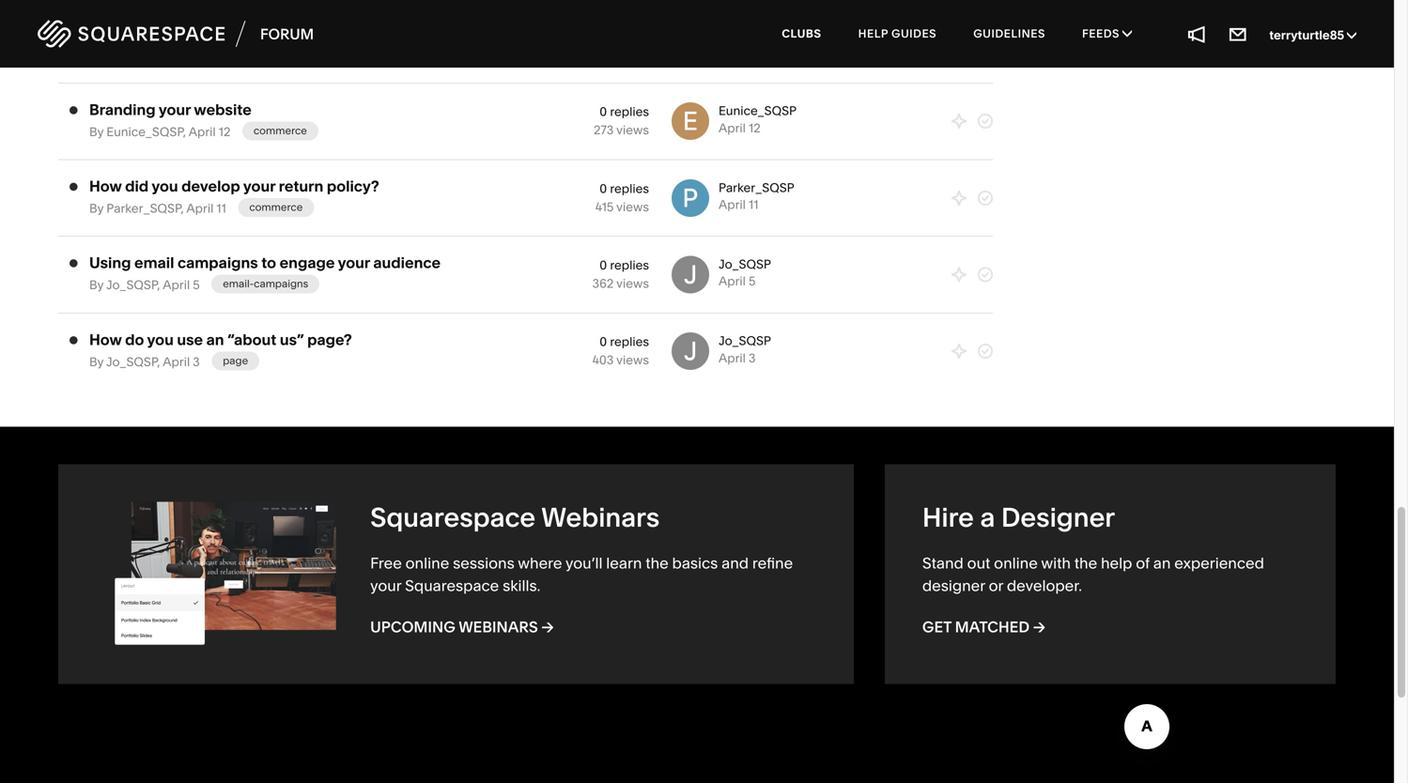 Task type: vqa. For each thing, say whether or not it's contained in the screenshot.
the an to the top
yes



Task type: locate. For each thing, give the bounding box(es) containing it.
11 down "develop"
[[216, 201, 226, 216]]

jo_sqsp up the april 3 link at the top right
[[719, 334, 771, 349]]

the right "learn"
[[646, 554, 669, 573]]

4 replies from the top
[[610, 335, 649, 350]]

out
[[967, 554, 990, 573]]

11 right parker_sqsp image on the top of the page
[[749, 197, 758, 212]]

how for how do you use an "about us" page?
[[89, 330, 122, 349]]

1 replies from the top
[[610, 104, 649, 119]]

you for do
[[147, 330, 174, 349]]

go to first unread post image for using email campaigns to engage your audience
[[70, 259, 78, 268]]

0 replies 362 views
[[592, 258, 649, 291]]

in
[[229, 24, 242, 42]]

online up or on the bottom
[[994, 554, 1038, 573]]

0 up the 273
[[600, 104, 607, 119]]

1 vertical spatial squarespace
[[405, 577, 499, 595]]

caret down image for terryturtle85
[[1347, 28, 1356, 41]]

page left 'in' at top left
[[188, 24, 225, 42]]

commerce
[[254, 124, 307, 137], [249, 201, 303, 214]]

campaigns
[[177, 254, 258, 272], [254, 278, 308, 290]]

→
[[1033, 618, 1045, 636], [541, 618, 554, 637]]

april inside jo_sqsp april 5
[[719, 274, 746, 289]]

2 go to first unread post image from the top
[[70, 182, 78, 192]]

audience
[[373, 254, 441, 272]]

0 vertical spatial parker_sqsp
[[719, 180, 794, 195]]

squarespace up sessions
[[370, 502, 536, 534]]

by
[[89, 124, 103, 139], [89, 201, 103, 216], [89, 278, 103, 293], [89, 354, 103, 369]]

1 vertical spatial eunice_sqsp
[[106, 124, 183, 139]]

april right eunice_sqsp image
[[719, 121, 746, 136]]

commerce down return
[[249, 201, 303, 214]]

0 horizontal spatial →
[[541, 618, 554, 637]]

duplicating
[[89, 24, 173, 42]]

0 vertical spatial campaigns
[[177, 254, 258, 272]]

jo_sqsp link up april 5 link
[[719, 257, 771, 272]]

, down branding your website link
[[183, 124, 186, 139]]

your down free
[[370, 577, 401, 595]]

views right 415
[[616, 199, 649, 214]]

go to first unread post image
[[70, 106, 78, 115], [70, 182, 78, 192], [70, 259, 78, 268], [70, 336, 78, 345]]

policy?
[[327, 177, 379, 195]]

jo_sqsp up april 5 link
[[719, 257, 771, 272]]

feeds link
[[1065, 9, 1149, 58]]

views inside 0 replies 362 views
[[616, 276, 649, 291]]

by down using
[[89, 278, 103, 293]]

1 horizontal spatial 11
[[749, 197, 758, 212]]

skills.
[[503, 577, 540, 595]]

0 horizontal spatial webinars
[[459, 618, 538, 637]]

a right hire
[[980, 502, 995, 534]]

go to first unread post image
[[70, 29, 78, 38]]

version
[[245, 24, 299, 42]]

campaigns down the to
[[254, 278, 308, 290]]

eunice_sqsp april 12
[[719, 103, 797, 136]]

squarespace forum image
[[38, 17, 314, 50]]

1 horizontal spatial eunice_sqsp link
[[719, 103, 797, 118]]

basics
[[672, 554, 718, 573]]

jo_sqsp
[[719, 257, 771, 272], [106, 278, 157, 293], [719, 334, 771, 349], [106, 354, 157, 369]]

april right parker_sqsp image on the top of the page
[[719, 197, 746, 212]]

0 inside the 0 replies 273 views
[[600, 104, 607, 119]]

0 horizontal spatial 5
[[193, 278, 200, 293]]

an
[[206, 330, 224, 349], [1153, 554, 1171, 573]]

0 vertical spatial webinars
[[541, 502, 660, 534]]

1 vertical spatial parker_sqsp
[[106, 201, 181, 216]]

1 by from the top
[[89, 124, 103, 139]]

jo_sqsp april 3
[[719, 334, 771, 366]]

1 vertical spatial you
[[147, 330, 174, 349]]

commerce link up return
[[242, 122, 318, 140]]

1 → from the left
[[1033, 618, 1045, 636]]

commerce link
[[242, 122, 318, 140], [238, 198, 314, 217]]

eunice_sqsp down branding
[[106, 124, 183, 139]]

,
[[183, 124, 186, 139], [181, 201, 184, 216], [157, 278, 160, 293], [157, 354, 160, 369]]

jo_sqsp link down do
[[106, 354, 157, 369]]

1 vertical spatial eunice_sqsp link
[[106, 124, 183, 139]]

3 go to first unread post image from the top
[[70, 259, 78, 268]]

1 vertical spatial webinars
[[459, 618, 538, 637]]

eunice_sqsp up april 12 link
[[719, 103, 797, 118]]

messages image
[[1228, 23, 1249, 44]]

clubs
[[782, 27, 821, 40]]

april down website
[[189, 124, 216, 139]]

the right the with
[[1074, 554, 1097, 573]]

5 right jo_sqsp image
[[749, 274, 756, 289]]

page down how do you use an "about us" page?
[[223, 355, 248, 367]]

views for policy?
[[616, 199, 649, 214]]

0 for audience
[[600, 258, 607, 273]]

2 by from the top
[[89, 201, 103, 216]]

eunice_sqsp link up april 12 link
[[719, 103, 797, 118]]

sessions
[[453, 554, 515, 573]]

views right the 273
[[616, 123, 649, 138]]

parker_sqsp
[[719, 180, 794, 195], [106, 201, 181, 216]]

0 vertical spatial eunice_sqsp
[[719, 103, 797, 118]]

1 horizontal spatial webinars
[[541, 502, 660, 534]]

help guides link
[[841, 9, 953, 58]]

0 horizontal spatial the
[[646, 554, 669, 573]]

views right "403"
[[616, 353, 649, 368]]

and
[[722, 554, 749, 573]]

parker_sqsp up april 11 link
[[719, 180, 794, 195]]

→ down developer.
[[1033, 618, 1045, 636]]

squarespace
[[370, 502, 536, 534], [405, 577, 499, 595]]

, down email
[[157, 278, 160, 293]]

using email campaigns to engage your audience
[[89, 254, 441, 272]]

commerce for you
[[249, 201, 303, 214]]

terryturtle85
[[1269, 28, 1347, 43]]

1 0 from the top
[[600, 104, 607, 119]]

0 inside 0 replies 415 views
[[600, 181, 607, 196]]

go to first unread post image for branding your website
[[70, 106, 78, 115]]

email-campaigns link
[[212, 275, 320, 294]]

replies up "403"
[[610, 335, 649, 350]]

5 left email-
[[193, 278, 200, 293]]

replies up 362
[[610, 258, 649, 273]]

1 vertical spatial how
[[89, 330, 122, 349]]

replies inside 0 replies 362 views
[[610, 258, 649, 273]]

0 up "403"
[[600, 335, 607, 350]]

webinars up "you'll"
[[541, 502, 660, 534]]

2 → from the left
[[541, 618, 554, 637]]

0 vertical spatial commerce link
[[242, 122, 318, 140]]

an right of
[[1153, 554, 1171, 573]]

april inside 'jo_sqsp april 3'
[[719, 351, 746, 366]]

views inside 0 replies 403 views
[[616, 353, 649, 368]]

caret down image for feeds
[[1123, 28, 1132, 39]]

1 online from the left
[[994, 554, 1038, 573]]

0 vertical spatial page
[[188, 24, 225, 42]]

online inside stand out online with the help of an experienced designer or developer.
[[994, 554, 1038, 573]]

replies inside 0 replies 403 views
[[610, 335, 649, 350]]

1 vertical spatial a
[[980, 502, 995, 534]]

your
[[159, 100, 191, 119], [243, 177, 275, 195], [338, 254, 370, 272], [370, 577, 401, 595]]

0 vertical spatial a
[[176, 24, 185, 42]]

caret down image inside feeds "link"
[[1123, 28, 1132, 39]]

5 inside jo_sqsp april 5
[[749, 274, 756, 289]]

april
[[719, 121, 746, 136], [189, 124, 216, 139], [719, 197, 746, 212], [186, 201, 214, 216], [719, 274, 746, 289], [163, 278, 190, 293], [719, 351, 746, 366], [163, 354, 190, 369]]

2 views from the top
[[616, 199, 649, 214]]

1 horizontal spatial 3
[[749, 351, 756, 366]]

commerce for website
[[254, 124, 307, 137]]

experienced
[[1174, 554, 1264, 573]]

, for your
[[183, 124, 186, 139]]

, down "develop"
[[181, 201, 184, 216]]

replies up 415
[[610, 181, 649, 196]]

an inside stand out online with the help of an experienced designer or developer.
[[1153, 554, 1171, 573]]

4 0 from the top
[[600, 335, 607, 350]]

1 views from the top
[[616, 123, 649, 138]]

page
[[188, 24, 225, 42], [223, 355, 248, 367]]

1 vertical spatial commerce link
[[238, 198, 314, 217]]

1 horizontal spatial caret down image
[[1347, 28, 1356, 41]]

eunice_sqsp
[[719, 103, 797, 118], [106, 124, 183, 139]]

4 views from the top
[[616, 353, 649, 368]]

1 how from the top
[[89, 177, 122, 195]]

→ down free online sessions where you'll learn the basics and refine your squarespace skills.
[[541, 618, 554, 637]]

0 horizontal spatial parker_sqsp
[[106, 201, 181, 216]]

go to first unread post image left did
[[70, 182, 78, 192]]

a
[[176, 24, 185, 42], [980, 502, 995, 534]]

3 0 from the top
[[600, 258, 607, 273]]

7.0
[[302, 24, 321, 42]]

1 horizontal spatial parker_sqsp
[[719, 180, 794, 195]]

go to first unread post image left branding
[[70, 106, 78, 115]]

3 right jo_sqsp icon on the top of page
[[749, 351, 756, 366]]

views for us"
[[616, 353, 649, 368]]

replies for audience
[[610, 258, 649, 273]]

parker_sqsp image
[[672, 179, 709, 217]]

, for email
[[157, 278, 160, 293]]

→ for a
[[1033, 618, 1045, 636]]

4 go to first unread post image from the top
[[70, 336, 78, 345]]

0 vertical spatial an
[[206, 330, 224, 349]]

1 vertical spatial commerce
[[249, 201, 303, 214]]

3
[[749, 351, 756, 366], [193, 354, 200, 369]]

views right 362
[[616, 276, 649, 291]]

developer.
[[1007, 577, 1082, 595]]

views
[[616, 123, 649, 138], [616, 199, 649, 214], [616, 276, 649, 291], [616, 353, 649, 368]]

3 views from the top
[[616, 276, 649, 291]]

commerce up return
[[254, 124, 307, 137]]

0 inside 0 replies 362 views
[[600, 258, 607, 273]]

branding your website
[[89, 100, 252, 119]]

0 horizontal spatial parker_sqsp link
[[106, 201, 181, 216]]

views inside 0 replies 415 views
[[616, 199, 649, 214]]

1 horizontal spatial a
[[980, 502, 995, 534]]

where
[[518, 554, 562, 573]]

eunice_sqsp link
[[719, 103, 797, 118], [106, 124, 183, 139]]

webinars for squarespace
[[541, 502, 660, 534]]

replies for us"
[[610, 335, 649, 350]]

1 horizontal spatial 12
[[749, 121, 761, 136]]

how did you develop your return policy? link
[[89, 177, 379, 195]]

april down use
[[163, 354, 190, 369]]

upcoming
[[370, 618, 455, 637]]

go to first unread post image left do
[[70, 336, 78, 345]]

1 horizontal spatial →
[[1033, 618, 1045, 636]]

1 go to first unread post image from the top
[[70, 106, 78, 115]]

go to first unread post image left using
[[70, 259, 78, 268]]

0 vertical spatial parker_sqsp link
[[719, 180, 794, 195]]

1 vertical spatial an
[[1153, 554, 1171, 573]]

replies inside 0 replies 415 views
[[610, 181, 649, 196]]

0 vertical spatial commerce
[[254, 124, 307, 137]]

by up using
[[89, 201, 103, 216]]

jo_sqsp image
[[672, 333, 709, 370]]

2 how from the top
[[89, 330, 122, 349]]

a right duplicating
[[176, 24, 185, 42]]

parker_sqsp link down did
[[106, 201, 181, 216]]

0 vertical spatial how
[[89, 177, 122, 195]]

0 vertical spatial you
[[152, 177, 178, 195]]

0 for policy?
[[600, 181, 607, 196]]

0 horizontal spatial eunice_sqsp
[[106, 124, 183, 139]]

0 inside 0 replies 403 views
[[600, 335, 607, 350]]

2 0 from the top
[[600, 181, 607, 196]]

april right jo_sqsp image
[[719, 274, 746, 289]]

parker_sqsp link up april 11 link
[[719, 180, 794, 195]]

jo_sqsp down do
[[106, 354, 157, 369]]

0 horizontal spatial a
[[176, 24, 185, 42]]

free online sessions where you'll learn the basics and refine your squarespace skills.
[[370, 554, 793, 595]]

12 right eunice_sqsp image
[[749, 121, 761, 136]]

, down 'how do you use an "about us" page?' link
[[157, 354, 160, 369]]

squarespace inside free online sessions where you'll learn the basics and refine your squarespace skills.
[[405, 577, 499, 595]]

2 replies from the top
[[610, 181, 649, 196]]

by down branding
[[89, 124, 103, 139]]

you right do
[[147, 330, 174, 349]]

online right free
[[405, 554, 449, 573]]

an right use
[[206, 330, 224, 349]]

parker_sqsp down did
[[106, 201, 181, 216]]

0
[[600, 104, 607, 119], [600, 181, 607, 196], [600, 258, 607, 273], [600, 335, 607, 350]]

1 horizontal spatial online
[[994, 554, 1038, 573]]

how left did
[[89, 177, 122, 195]]

april 3 link
[[719, 351, 756, 366]]

branding
[[89, 100, 156, 119]]

online
[[994, 554, 1038, 573], [405, 554, 449, 573]]

0 horizontal spatial online
[[405, 554, 449, 573]]

parker_sqsp april 11
[[719, 180, 794, 212]]

1 horizontal spatial eunice_sqsp
[[719, 103, 797, 118]]

april 5 link
[[719, 274, 756, 289]]

12 down website
[[219, 124, 231, 139]]

april right jo_sqsp icon on the top of page
[[719, 351, 746, 366]]

replies up the 273
[[610, 104, 649, 119]]

upcoming webinars → link
[[370, 618, 554, 637]]

1 horizontal spatial parker_sqsp link
[[719, 180, 794, 195]]

hire
[[922, 502, 974, 534]]

3 down use
[[193, 354, 200, 369]]

webinars down skills.
[[459, 618, 538, 637]]

0 replies 273 views
[[594, 104, 649, 138]]

how do you use an "about us" page? link
[[89, 330, 352, 349]]

campaigns up email-
[[177, 254, 258, 272]]

1 horizontal spatial the
[[1074, 554, 1097, 573]]

1 vertical spatial page
[[223, 355, 248, 367]]

matched
[[955, 618, 1030, 636]]

caret down image inside terryturtle85 link
[[1347, 28, 1356, 41]]

your left return
[[243, 177, 275, 195]]

4 by from the top
[[89, 354, 103, 369]]

12
[[749, 121, 761, 136], [219, 124, 231, 139]]

eunice_sqsp link down branding
[[106, 124, 183, 139]]

1 horizontal spatial 5
[[749, 274, 756, 289]]

273
[[594, 123, 614, 138]]

2 online from the left
[[405, 554, 449, 573]]

jo_sqsp april 5
[[719, 257, 771, 289]]

11
[[749, 197, 758, 212], [216, 201, 226, 216]]

how left do
[[89, 330, 122, 349]]

using
[[89, 254, 131, 272]]

did
[[125, 177, 149, 195]]

0 horizontal spatial caret down image
[[1123, 28, 1132, 39]]

0 horizontal spatial eunice_sqsp link
[[106, 124, 183, 139]]

eunice_sqsp image
[[672, 103, 709, 140]]

2 the from the left
[[646, 554, 669, 573]]

do
[[125, 330, 144, 349]]

3 replies from the top
[[610, 258, 649, 273]]

0 up 362
[[600, 258, 607, 273]]

1 horizontal spatial an
[[1153, 554, 1171, 573]]

april 12 link
[[719, 121, 761, 136]]

1 the from the left
[[1074, 554, 1097, 573]]

views for audience
[[616, 276, 649, 291]]

caret down image
[[1123, 28, 1132, 39], [1347, 28, 1356, 41]]

commerce link down return
[[238, 198, 314, 217]]

notifications image
[[1187, 23, 1207, 44]]

the inside free online sessions where you'll learn the basics and refine your squarespace skills.
[[646, 554, 669, 573]]

you
[[152, 177, 178, 195], [147, 330, 174, 349]]

return
[[279, 177, 323, 195]]

0 up 415
[[600, 181, 607, 196]]

squarespace down sessions
[[405, 577, 499, 595]]

you up by parker_sqsp , april 11 in the top left of the page
[[152, 177, 178, 195]]

by down by jo_sqsp , april 5
[[89, 354, 103, 369]]

3 by from the top
[[89, 278, 103, 293]]



Task type: describe. For each thing, give the bounding box(es) containing it.
"about
[[227, 330, 276, 349]]

how did you develop your return policy?
[[89, 177, 379, 195]]

upcoming webinars →
[[370, 618, 554, 637]]

webinars for upcoming
[[459, 618, 538, 637]]

your right the 'engage' at the left of page
[[338, 254, 370, 272]]

guidelines link
[[956, 9, 1062, 58]]

commerce link for you
[[238, 198, 314, 217]]

get
[[922, 618, 951, 636]]

designer
[[922, 577, 985, 595]]

0 horizontal spatial an
[[206, 330, 224, 349]]

you for did
[[152, 177, 178, 195]]

use
[[177, 330, 203, 349]]

jo_sqsp image
[[672, 256, 709, 294]]

help
[[1101, 554, 1132, 573]]

squarespace webinars
[[370, 502, 660, 534]]

0 horizontal spatial 12
[[219, 124, 231, 139]]

engage
[[280, 254, 335, 272]]

a for page
[[176, 24, 185, 42]]

415
[[595, 199, 614, 214]]

online inside free online sessions where you'll learn the basics and refine your squarespace skills.
[[405, 554, 449, 573]]

your inside free online sessions where you'll learn the basics and refine your squarespace skills.
[[370, 577, 401, 595]]

by eunice_sqsp , april 12
[[89, 124, 231, 139]]

page link
[[212, 352, 259, 370]]

refine
[[752, 554, 793, 573]]

362
[[592, 276, 614, 291]]

email
[[134, 254, 174, 272]]

by for how did you develop your return policy?
[[89, 201, 103, 216]]

how for how did you develop your return policy?
[[89, 177, 122, 195]]

april 11 link
[[719, 197, 758, 212]]

, for did
[[181, 201, 184, 216]]

0 vertical spatial eunice_sqsp link
[[719, 103, 797, 118]]

→ for webinars
[[541, 618, 554, 637]]

a for designer
[[980, 502, 995, 534]]

or
[[989, 577, 1003, 595]]

get matched → link
[[922, 618, 1045, 636]]

0 replies 415 views
[[595, 181, 649, 214]]

jo_sqsp link up the april 3 link at the top right
[[719, 334, 771, 349]]

1 vertical spatial campaigns
[[254, 278, 308, 290]]

11 inside parker_sqsp april 11
[[749, 197, 758, 212]]

jo_sqsp link down using
[[106, 278, 157, 293]]

stand out online with the help of an experienced designer or developer.
[[922, 554, 1264, 595]]

the inside stand out online with the help of an experienced designer or developer.
[[1074, 554, 1097, 573]]

stand
[[922, 554, 964, 573]]

designer
[[1001, 502, 1115, 534]]

0 vertical spatial squarespace
[[370, 502, 536, 534]]

0 horizontal spatial 3
[[193, 354, 200, 369]]

website
[[194, 100, 252, 119]]

jo_sqsp down using
[[106, 278, 157, 293]]

guidelines
[[973, 27, 1045, 40]]

duplicating a page in version 7.0
[[89, 24, 321, 42]]

by parker_sqsp , april 11
[[89, 201, 226, 216]]

page?
[[307, 330, 352, 349]]

to
[[261, 254, 276, 272]]

0 for us"
[[600, 335, 607, 350]]

hire a designer
[[922, 502, 1115, 534]]

free
[[370, 554, 402, 573]]

, for do
[[157, 354, 160, 369]]

of
[[1136, 554, 1150, 573]]

get matched →
[[922, 618, 1045, 636]]

go to first unread post image for how do you use an "about us" page?
[[70, 336, 78, 345]]

0 horizontal spatial 11
[[216, 201, 226, 216]]

go to first unread post image for how did you develop your return policy?
[[70, 182, 78, 192]]

with
[[1041, 554, 1071, 573]]

april inside parker_sqsp april 11
[[719, 197, 746, 212]]

us"
[[280, 330, 304, 349]]

by jo_sqsp , april 5
[[89, 278, 200, 293]]

views inside the 0 replies 273 views
[[616, 123, 649, 138]]

terryturtle85 link
[[1269, 28, 1356, 43]]

duplicating a page in version 7.0 link
[[89, 24, 321, 42]]

1 vertical spatial parker_sqsp link
[[106, 201, 181, 216]]

3 inside 'jo_sqsp april 3'
[[749, 351, 756, 366]]

email-
[[223, 278, 254, 290]]

feeds
[[1082, 27, 1123, 40]]

april down "develop"
[[186, 201, 214, 216]]

help
[[858, 27, 888, 40]]

0 replies 403 views
[[592, 335, 649, 368]]

replies inside the 0 replies 273 views
[[610, 104, 649, 119]]

403
[[592, 353, 614, 368]]

how do you use an "about us" page?
[[89, 330, 352, 349]]

april inside eunice_sqsp april 12
[[719, 121, 746, 136]]

help guides
[[858, 27, 937, 40]]

develop
[[181, 177, 240, 195]]

by for branding your website
[[89, 124, 103, 139]]

by jo_sqsp , april 3
[[89, 354, 200, 369]]

by for using email campaigns to engage your audience
[[89, 278, 103, 293]]

email-campaigns
[[223, 278, 308, 290]]

commerce link for website
[[242, 122, 318, 140]]

using email campaigns to engage your audience link
[[89, 254, 441, 272]]

12 inside eunice_sqsp april 12
[[749, 121, 761, 136]]

guides
[[891, 27, 937, 40]]

you'll
[[565, 554, 603, 573]]

your up by eunice_sqsp , april 12
[[159, 100, 191, 119]]

branding your website link
[[89, 100, 252, 119]]

april down email
[[163, 278, 190, 293]]

clubs link
[[765, 9, 838, 58]]

by for how do you use an "about us" page?
[[89, 354, 103, 369]]

learn
[[606, 554, 642, 573]]

replies for policy?
[[610, 181, 649, 196]]



